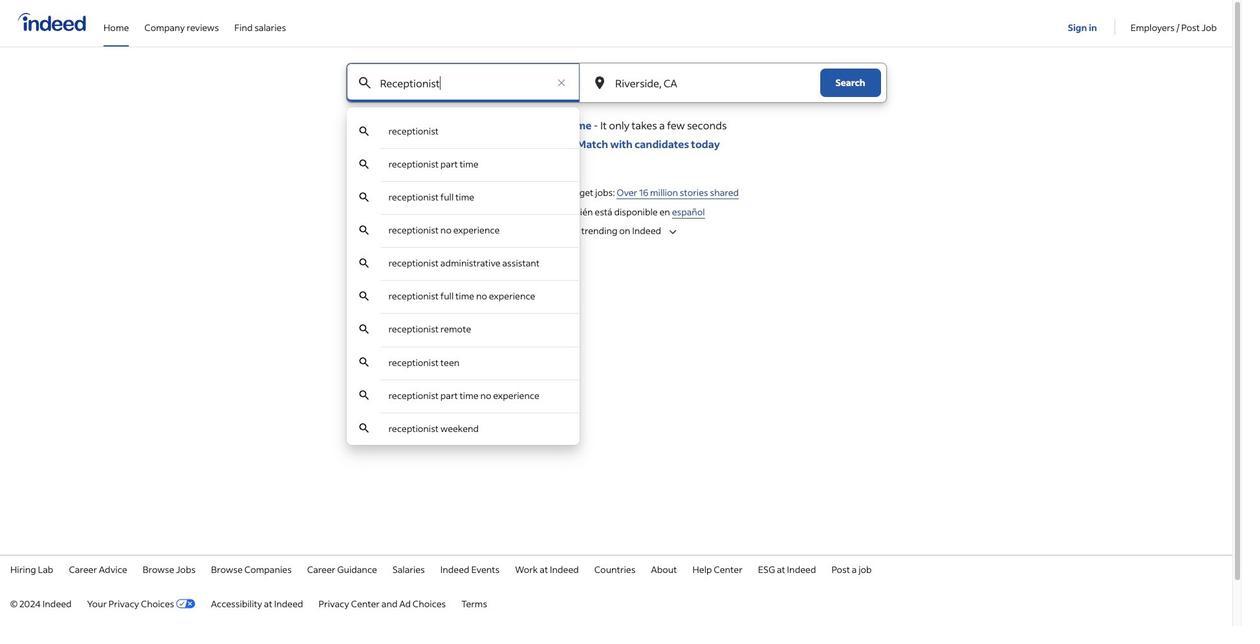 Task type: describe. For each thing, give the bounding box(es) containing it.
search: Job title, keywords, or company text field
[[378, 63, 549, 102]]

Edit location text field
[[613, 63, 795, 102]]

search suggestions list box
[[347, 115, 580, 445]]



Task type: vqa. For each thing, say whether or not it's contained in the screenshot.
main content
yes



Task type: locate. For each thing, give the bounding box(es) containing it.
None search field
[[336, 63, 897, 445]]

section
[[0, 180, 1233, 225]]

clear what input image
[[555, 76, 568, 89]]

main content
[[0, 63, 1233, 445]]



